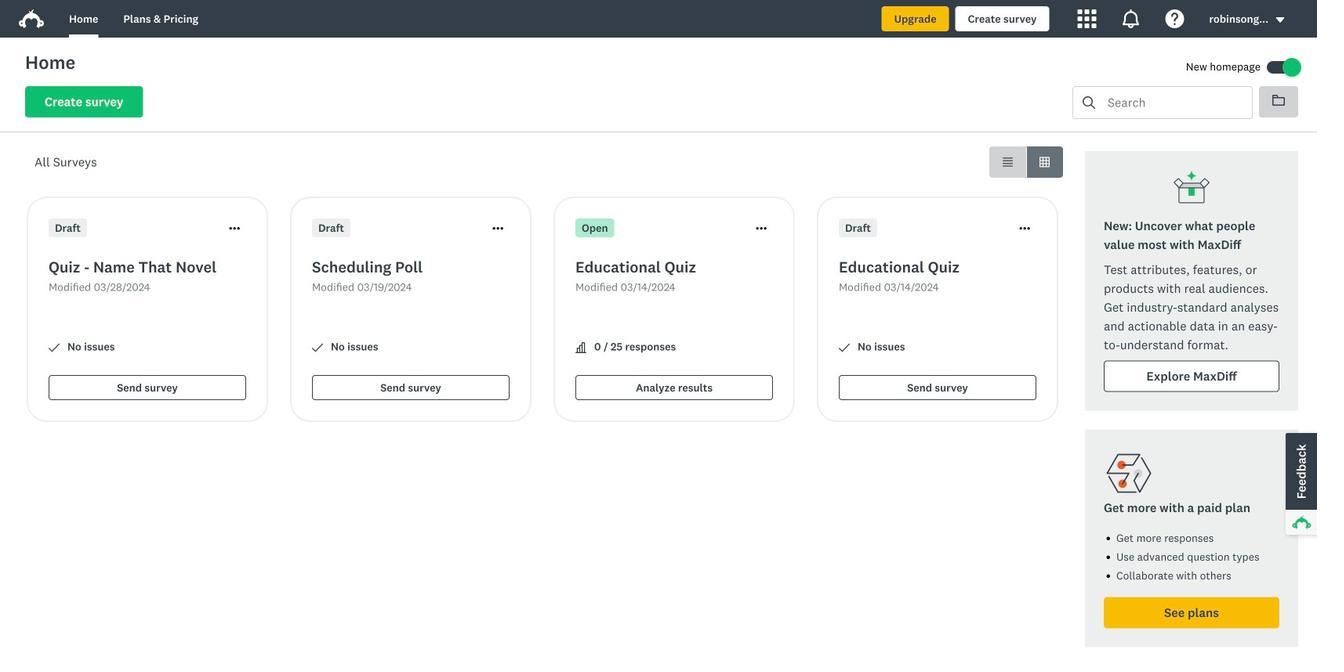 Task type: vqa. For each thing, say whether or not it's contained in the screenshot.
Lock icon for UNIVERSITY INSTRUCTOR EVALUATION TEMPLATE image at the bottom of page
no



Task type: describe. For each thing, give the bounding box(es) containing it.
help icon image
[[1166, 9, 1184, 28]]

no issues image
[[312, 343, 323, 354]]

response based pricing icon image
[[1104, 449, 1154, 499]]

2 brand logo image from the top
[[19, 9, 44, 28]]

notification center icon image
[[1122, 9, 1140, 28]]

1 no issues image from the left
[[49, 343, 60, 354]]

search image
[[1083, 96, 1095, 109]]

search image
[[1083, 96, 1095, 109]]



Task type: locate. For each thing, give the bounding box(es) containing it.
folders image
[[1273, 94, 1285, 107], [1273, 95, 1285, 106]]

1 folders image from the top
[[1273, 94, 1285, 107]]

1 horizontal spatial no issues image
[[839, 343, 850, 354]]

max diff icon image
[[1173, 170, 1211, 208]]

0 horizontal spatial no issues image
[[49, 343, 60, 354]]

response count image
[[576, 343, 587, 354], [576, 343, 587, 354]]

2 no issues image from the left
[[839, 343, 850, 354]]

1 brand logo image from the top
[[19, 6, 44, 31]]

brand logo image
[[19, 6, 44, 31], [19, 9, 44, 28]]

2 folders image from the top
[[1273, 95, 1285, 106]]

Search text field
[[1095, 87, 1252, 118]]

no issues image
[[49, 343, 60, 354], [839, 343, 850, 354]]

group
[[990, 147, 1063, 178]]

products icon image
[[1078, 9, 1097, 28], [1078, 9, 1097, 28]]

dropdown arrow icon image
[[1275, 14, 1286, 25], [1276, 17, 1285, 23]]



